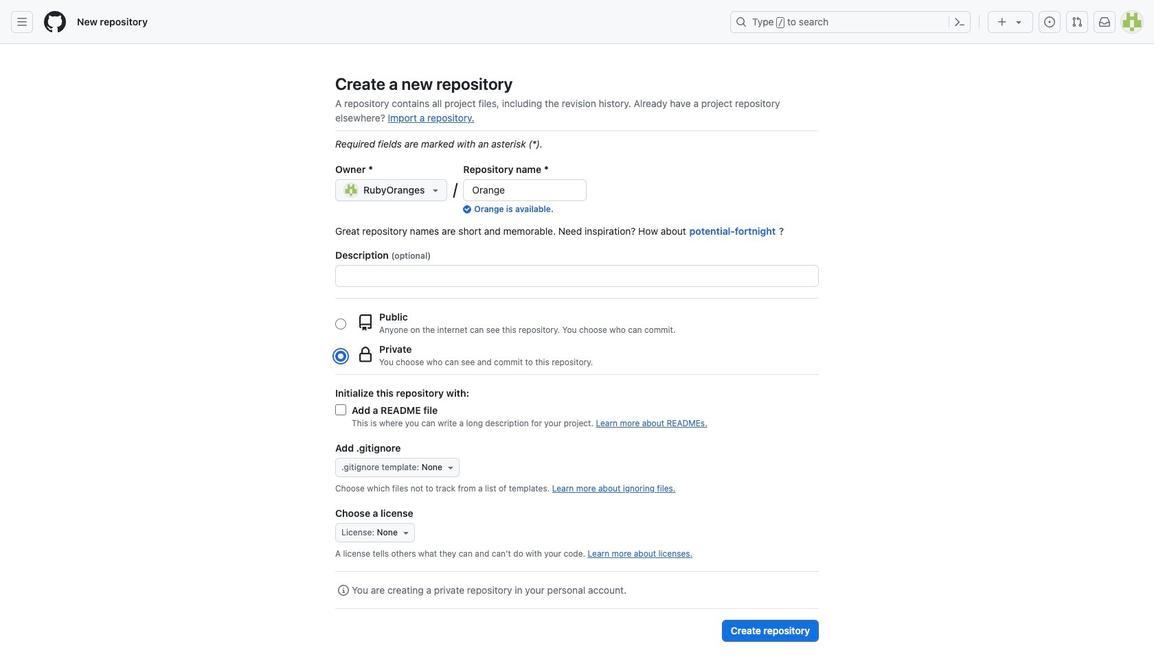 Task type: locate. For each thing, give the bounding box(es) containing it.
None radio
[[335, 351, 346, 362]]

None checkbox
[[335, 405, 346, 416]]

1 horizontal spatial triangle down image
[[431, 185, 441, 196]]

1 vertical spatial triangle down image
[[445, 462, 456, 473]]

git pull request image
[[1072, 16, 1083, 27]]

0 vertical spatial triangle down image
[[431, 185, 441, 196]]

lock image
[[357, 347, 374, 363]]

triangle down image
[[431, 185, 441, 196], [445, 462, 456, 473], [401, 528, 412, 539]]

0 horizontal spatial triangle down image
[[401, 528, 412, 539]]

plus image
[[997, 16, 1008, 27]]

command palette image
[[955, 16, 966, 27]]

Description text field
[[336, 266, 818, 287]]

2 vertical spatial triangle down image
[[401, 528, 412, 539]]

repo image
[[357, 314, 374, 331]]

sc 9kayk9 0 image
[[338, 586, 349, 596]]

None radio
[[335, 319, 346, 330]]

triangle down image
[[1014, 16, 1025, 27]]

None text field
[[464, 180, 586, 201]]



Task type: describe. For each thing, give the bounding box(es) containing it.
check circle fill image
[[463, 205, 472, 214]]

issue opened image
[[1045, 16, 1056, 27]]

notifications image
[[1100, 16, 1111, 27]]

2 horizontal spatial triangle down image
[[445, 462, 456, 473]]

homepage image
[[44, 11, 66, 33]]



Task type: vqa. For each thing, say whether or not it's contained in the screenshot.
the license) at the left top
no



